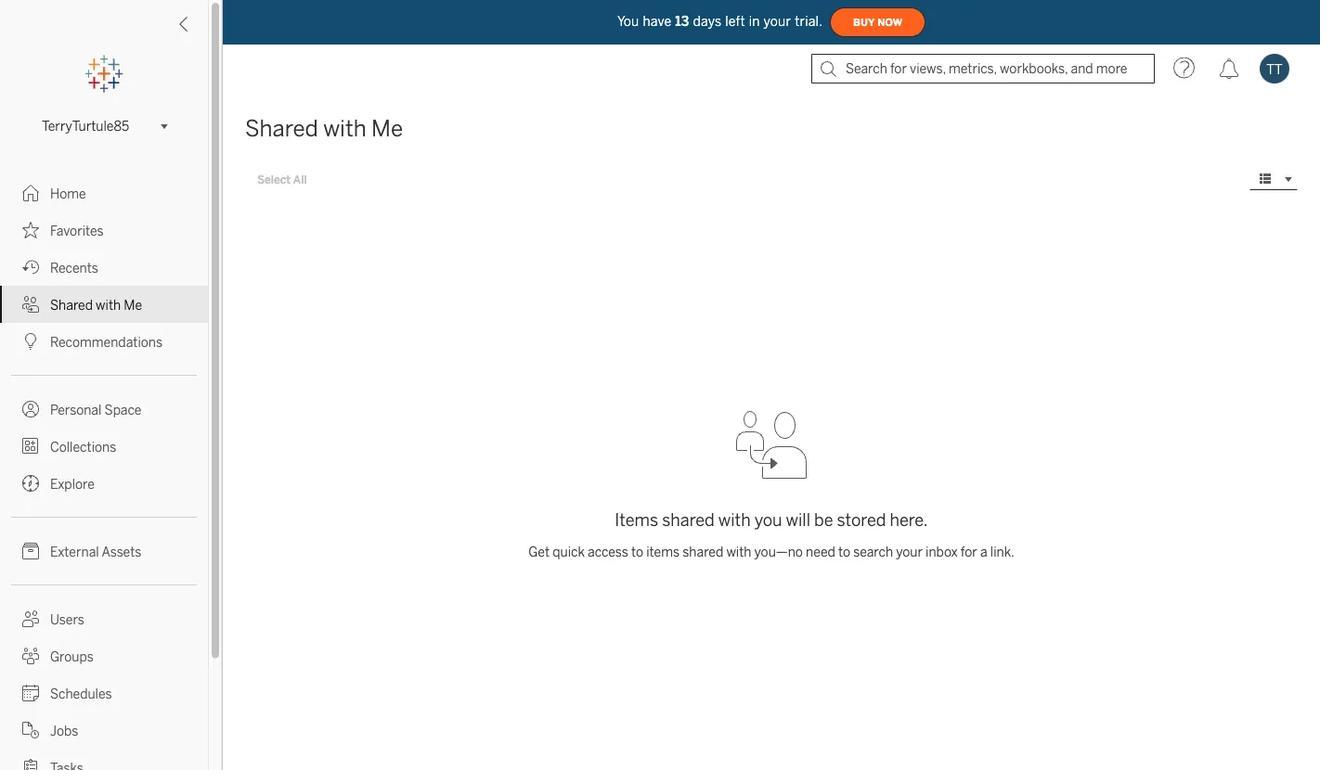 Task type: locate. For each thing, give the bounding box(es) containing it.
to
[[631, 544, 643, 560], [838, 544, 850, 560]]

0 horizontal spatial shared with me
[[50, 298, 142, 313]]

1 vertical spatial shared
[[50, 298, 93, 313]]

favorites
[[50, 223, 104, 239]]

home
[[50, 186, 86, 201]]

recommendations link
[[0, 323, 208, 360]]

items shared with you will be stored here.
[[615, 511, 928, 531]]

shared inside the main navigation. press the up and down arrow keys to access links. element
[[50, 298, 93, 313]]

select all button
[[245, 168, 319, 190]]

0 horizontal spatial to
[[631, 544, 643, 560]]

Search for views, metrics, workbooks, and more text field
[[811, 54, 1155, 84]]

shared down recents
[[50, 298, 93, 313]]

users
[[50, 612, 84, 628]]

will
[[786, 511, 810, 531]]

you
[[617, 14, 639, 29]]

items
[[646, 544, 680, 560]]

in
[[749, 14, 760, 29]]

13
[[675, 14, 689, 29]]

jobs link
[[0, 712, 208, 749]]

assets
[[102, 544, 141, 560]]

0 vertical spatial shared
[[245, 116, 318, 142]]

1 vertical spatial shared with me
[[50, 298, 142, 313]]

be
[[814, 511, 833, 531]]

shared
[[662, 511, 715, 531], [683, 544, 723, 560]]

0 vertical spatial me
[[371, 116, 403, 142]]

shared with me inside the main navigation. press the up and down arrow keys to access links. element
[[50, 298, 142, 313]]

explore link
[[0, 465, 208, 502]]

terryturtule85 button
[[34, 115, 174, 137]]

1 horizontal spatial to
[[838, 544, 850, 560]]

personal space link
[[0, 391, 208, 428]]

a
[[980, 544, 987, 560]]

shared
[[245, 116, 318, 142], [50, 298, 93, 313]]

0 horizontal spatial me
[[124, 298, 142, 313]]

shared up items
[[662, 511, 715, 531]]

trial.
[[795, 14, 823, 29]]

favorites link
[[0, 212, 208, 249]]

link.
[[990, 544, 1015, 560]]

need
[[806, 544, 835, 560]]

1 vertical spatial your
[[896, 544, 923, 560]]

days
[[693, 14, 722, 29]]

me inside the main navigation. press the up and down arrow keys to access links. element
[[124, 298, 142, 313]]

0 horizontal spatial shared
[[50, 298, 93, 313]]

with
[[323, 116, 366, 142], [96, 298, 121, 313], [718, 511, 751, 531], [726, 544, 751, 560]]

you—no
[[754, 544, 803, 560]]

personal
[[50, 402, 102, 418]]

shared right items
[[683, 544, 723, 560]]

shared up select all
[[245, 116, 318, 142]]

select all
[[257, 172, 307, 186]]

navigation panel element
[[0, 56, 208, 771]]

your down here.
[[896, 544, 923, 560]]

0 vertical spatial shared
[[662, 511, 715, 531]]

to right need
[[838, 544, 850, 560]]

search
[[853, 544, 893, 560]]

shared with me link
[[0, 286, 208, 323]]

to left items
[[631, 544, 643, 560]]

your right in
[[764, 14, 791, 29]]

1 horizontal spatial your
[[896, 544, 923, 560]]

1 horizontal spatial shared
[[245, 116, 318, 142]]

collections link
[[0, 428, 208, 465]]

buy now button
[[830, 7, 926, 37]]

shared with me up the all
[[245, 116, 403, 142]]

0 vertical spatial your
[[764, 14, 791, 29]]

jobs
[[50, 724, 78, 739]]

me
[[371, 116, 403, 142], [124, 298, 142, 313]]

buy
[[853, 16, 875, 28]]

shared with me
[[245, 116, 403, 142], [50, 298, 142, 313]]

0 vertical spatial shared with me
[[245, 116, 403, 142]]

1 to from the left
[[631, 544, 643, 560]]

external
[[50, 544, 99, 560]]

have
[[643, 14, 671, 29]]

your
[[764, 14, 791, 29], [896, 544, 923, 560]]

1 vertical spatial me
[[124, 298, 142, 313]]

shared with me up recommendations "link"
[[50, 298, 142, 313]]



Task type: vqa. For each thing, say whether or not it's contained in the screenshot.
Shared
yes



Task type: describe. For each thing, give the bounding box(es) containing it.
schedules link
[[0, 675, 208, 712]]

you
[[754, 511, 782, 531]]

buy now
[[853, 16, 902, 28]]

left
[[725, 14, 745, 29]]

all
[[293, 172, 307, 186]]

now
[[878, 16, 902, 28]]

main navigation. press the up and down arrow keys to access links. element
[[0, 175, 208, 771]]

home link
[[0, 175, 208, 212]]

for
[[961, 544, 977, 560]]

external assets
[[50, 544, 141, 560]]

recommendations
[[50, 335, 163, 350]]

inbox
[[926, 544, 958, 560]]

1 vertical spatial shared
[[683, 544, 723, 560]]

personal space
[[50, 402, 141, 418]]

0 horizontal spatial your
[[764, 14, 791, 29]]

groups
[[50, 649, 94, 665]]

get quick access to items shared with you—no need to search your inbox for a link.
[[528, 544, 1015, 560]]

select
[[257, 172, 291, 186]]

get
[[528, 544, 550, 560]]

recents
[[50, 260, 98, 276]]

here.
[[890, 511, 928, 531]]

1 horizontal spatial me
[[371, 116, 403, 142]]

you have 13 days left in your trial.
[[617, 14, 823, 29]]

stored
[[837, 511, 886, 531]]

2 to from the left
[[838, 544, 850, 560]]

1 horizontal spatial shared with me
[[245, 116, 403, 142]]

items
[[615, 511, 658, 531]]

list view image
[[1257, 171, 1274, 188]]

recents link
[[0, 249, 208, 286]]

users link
[[0, 601, 208, 638]]

schedules
[[50, 687, 112, 702]]

quick
[[553, 544, 585, 560]]

external assets link
[[0, 533, 208, 570]]

space
[[104, 402, 141, 418]]

explore
[[50, 477, 95, 492]]

with inside the main navigation. press the up and down arrow keys to access links. element
[[96, 298, 121, 313]]

collections
[[50, 440, 116, 455]]

groups link
[[0, 638, 208, 675]]

terryturtule85
[[42, 119, 129, 134]]

access
[[588, 544, 628, 560]]



